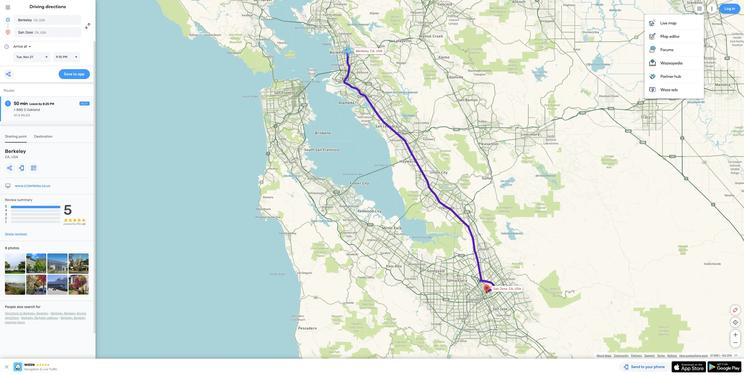 Task type: describe. For each thing, give the bounding box(es) containing it.
jose,
[[500, 287, 508, 291]]

photos
[[8, 247, 19, 251]]

berkeley, berkeley address
[[21, 317, 58, 320]]

9:15
[[56, 55, 62, 59]]

computer image
[[5, 183, 11, 189]]

navigation & live traffic
[[24, 368, 57, 372]]

show reviews
[[5, 233, 27, 237]]

1 horizontal spatial 1
[[7, 101, 8, 106]]

50
[[14, 101, 19, 106]]

san jose ca, usa
[[18, 30, 46, 35]]

best
[[81, 102, 88, 105]]

pencil image
[[733, 308, 738, 314]]

pm inside 50 min leave by 8:25 pm
[[50, 102, 54, 106]]

by
[[39, 102, 42, 106]]

berkeley, berkeley opening hours link
[[5, 317, 86, 325]]

community link
[[614, 355, 629, 358]]

21
[[30, 55, 33, 59]]

people
[[5, 306, 16, 310]]

3
[[5, 213, 7, 217]]

2
[[5, 217, 7, 221]]

berkeley inside "berkeley, berkeley opening hours"
[[74, 317, 86, 320]]

i-
[[14, 108, 16, 112]]

i-880 s oakland 47.4 miles
[[14, 108, 40, 117]]

partners
[[631, 355, 642, 358]]

miles
[[21, 114, 30, 117]]

image 7 of berkeley, berkeley image
[[47, 275, 67, 295]]

routes
[[4, 89, 14, 93]]

ca, inside san jose ca, usa
[[35, 31, 39, 34]]

link image
[[734, 354, 738, 358]]

partners link
[[631, 355, 642, 358]]

image 3 of berkeley, berkeley image
[[47, 254, 67, 274]]

usa inside san jose ca, usa
[[40, 31, 46, 34]]

notices link
[[667, 355, 677, 358]]

1 horizontal spatial directions
[[45, 4, 66, 9]]

search
[[24, 306, 35, 310]]

for
[[36, 306, 40, 310]]

review summary
[[5, 198, 32, 202]]

directions to berkeley, berkeley
[[5, 312, 48, 316]]

berkeley inside berkeley, berkeley driving directions
[[64, 312, 76, 316]]

37.588
[[710, 355, 719, 358]]

destination
[[34, 135, 53, 139]]

terms
[[657, 355, 665, 358]]

how
[[679, 355, 685, 358]]

navigation
[[24, 368, 39, 372]]

to
[[20, 312, 23, 316]]

driving
[[30, 4, 44, 9]]

summary
[[17, 198, 32, 202]]

suggestions
[[686, 355, 701, 358]]

image 1 of berkeley, berkeley image
[[5, 254, 25, 274]]

47.4
[[14, 114, 20, 117]]

5 4 3 2 1
[[5, 205, 7, 225]]

|
[[719, 355, 720, 358]]

san for jose
[[18, 30, 24, 35]]

arrive at
[[13, 45, 27, 49]]

how suggestions work link
[[679, 355, 708, 358]]

image 5 of berkeley, berkeley image
[[5, 275, 25, 295]]

san for jose,
[[493, 287, 499, 291]]

directions inside berkeley, berkeley driving directions
[[5, 317, 19, 320]]

location image
[[5, 29, 11, 35]]

directions
[[5, 312, 19, 316]]

8:25
[[43, 102, 49, 106]]

waze
[[605, 355, 611, 358]]

support link
[[645, 355, 655, 358]]

50 min leave by 8:25 pm
[[14, 101, 54, 106]]

berkeley, for berkeley, ca, usa
[[356, 49, 369, 53]]

122.204
[[722, 355, 732, 358]]

at
[[24, 45, 27, 49]]

www.ci.berkeley.ca.us
[[15, 184, 50, 188]]

zoom out image
[[732, 340, 739, 346]]

nov
[[23, 55, 29, 59]]

about
[[597, 355, 604, 358]]

address
[[47, 317, 58, 320]]

berkeley, for berkeley, berkeley driving directions
[[51, 312, 63, 316]]

directions to berkeley, berkeley link
[[5, 312, 48, 316]]

5 for 5 4 3 2 1
[[5, 205, 7, 209]]

also
[[17, 306, 23, 310]]



Task type: vqa. For each thing, say whether or not it's contained in the screenshot.
services
no



Task type: locate. For each thing, give the bounding box(es) containing it.
tue, nov 21 list box
[[13, 52, 51, 62]]

berkeley, ca, usa
[[356, 49, 382, 53]]

880
[[16, 108, 23, 112]]

1 inside 5 4 3 2 1
[[5, 221, 6, 225]]

0 vertical spatial san
[[18, 30, 24, 35]]

1 down 3
[[5, 221, 6, 225]]

tue, nov 21
[[16, 55, 33, 59]]

traffic
[[49, 368, 57, 372]]

&
[[40, 368, 42, 372]]

directions
[[45, 4, 66, 9], [5, 317, 19, 320]]

usa
[[39, 19, 45, 22], [40, 31, 46, 34], [376, 49, 382, 53], [11, 155, 18, 159], [515, 287, 521, 291]]

about waze community partners support terms notices how suggestions work 37.588 | -122.204
[[597, 355, 732, 358]]

berkeley, for berkeley, berkeley opening hours
[[61, 317, 73, 320]]

directions down directions
[[5, 317, 19, 320]]

community
[[614, 355, 629, 358]]

reviews
[[15, 233, 27, 237]]

1 vertical spatial directions
[[5, 317, 19, 320]]

driving directions
[[30, 4, 66, 9]]

live
[[43, 368, 48, 372]]

san jose, ca, usa
[[493, 287, 521, 291]]

pm right 9:15
[[63, 55, 67, 59]]

destination button
[[34, 135, 53, 142]]

www.ci.berkeley.ca.us link
[[15, 184, 50, 188]]

1
[[7, 101, 8, 106], [5, 221, 6, 225]]

9:15 pm
[[56, 55, 67, 59]]

berkeley, inside berkeley, berkeley driving directions
[[51, 312, 63, 316]]

x image
[[4, 365, 10, 371]]

notices
[[667, 355, 677, 358]]

tue,
[[16, 55, 22, 59]]

1 vertical spatial 1
[[5, 221, 6, 225]]

berkeley, berkeley address link
[[21, 317, 58, 320]]

0 vertical spatial pm
[[63, 55, 67, 59]]

berkeley, berkeley driving directions link
[[5, 312, 86, 320]]

1 vertical spatial pm
[[50, 102, 54, 106]]

berkeley ca, usa
[[18, 18, 45, 22], [5, 149, 26, 159]]

hours
[[17, 321, 25, 325]]

s
[[24, 108, 26, 112]]

starting point button
[[5, 135, 27, 143]]

0 vertical spatial 1
[[7, 101, 8, 106]]

0 horizontal spatial 1
[[5, 221, 6, 225]]

9:15 pm list box
[[53, 52, 80, 62]]

pm inside list box
[[63, 55, 67, 59]]

0 horizontal spatial directions
[[5, 317, 19, 320]]

berkeley ca, usa down starting point button
[[5, 149, 26, 159]]

image 2 of berkeley, berkeley image
[[26, 254, 46, 274]]

point
[[19, 135, 27, 139]]

ca,
[[34, 19, 38, 22], [35, 31, 39, 34], [370, 49, 375, 53], [5, 155, 10, 159], [509, 287, 514, 291]]

starting
[[5, 135, 18, 139]]

0 vertical spatial berkeley ca, usa
[[18, 18, 45, 22]]

clock image
[[4, 44, 10, 50]]

berkeley,
[[356, 49, 369, 53], [23, 312, 36, 316], [51, 312, 63, 316], [21, 317, 34, 320], [61, 317, 73, 320]]

work
[[702, 355, 708, 358]]

starting point
[[5, 135, 27, 139]]

oakland
[[27, 108, 40, 112]]

opening
[[5, 321, 16, 325]]

image 8 of berkeley, berkeley image
[[68, 275, 89, 295]]

5
[[64, 202, 72, 219], [5, 205, 7, 209]]

about waze link
[[597, 355, 611, 358]]

min
[[20, 101, 28, 106]]

1 horizontal spatial 5
[[64, 202, 72, 219]]

0 horizontal spatial san
[[18, 30, 24, 35]]

arrive
[[13, 45, 23, 49]]

pm
[[63, 55, 67, 59], [50, 102, 54, 106]]

image 6 of berkeley, berkeley image
[[26, 275, 46, 295]]

1 vertical spatial san
[[493, 287, 499, 291]]

1 left 50 at top left
[[7, 101, 8, 106]]

berkeley
[[18, 18, 32, 22], [5, 149, 26, 154], [36, 312, 48, 316], [64, 312, 76, 316], [35, 317, 46, 320], [74, 317, 86, 320]]

san left jose
[[18, 30, 24, 35]]

0 horizontal spatial pm
[[50, 102, 54, 106]]

0 horizontal spatial 5
[[5, 205, 7, 209]]

review
[[5, 198, 16, 202]]

zoom in image
[[732, 332, 739, 338]]

driving
[[77, 312, 86, 316]]

show
[[5, 233, 14, 237]]

5 inside 5 4 3 2 1
[[5, 205, 7, 209]]

berkeley ca, usa up san jose ca, usa
[[18, 18, 45, 22]]

terms link
[[657, 355, 665, 358]]

8 photos
[[5, 247, 19, 251]]

people also search for
[[5, 306, 40, 310]]

directions right driving
[[45, 4, 66, 9]]

1 horizontal spatial san
[[493, 287, 499, 291]]

berkeley, for berkeley, berkeley address
[[21, 317, 34, 320]]

1 vertical spatial berkeley ca, usa
[[5, 149, 26, 159]]

0 vertical spatial directions
[[45, 4, 66, 9]]

-
[[721, 355, 722, 358]]

berkeley, inside "berkeley, berkeley opening hours"
[[61, 317, 73, 320]]

support
[[645, 355, 655, 358]]

berkeley, berkeley driving directions
[[5, 312, 86, 320]]

jose
[[25, 30, 33, 35]]

5 for 5
[[64, 202, 72, 219]]

berkeley, berkeley opening hours
[[5, 317, 86, 325]]

8
[[5, 247, 7, 251]]

leave
[[29, 102, 38, 106]]

image 4 of berkeley, berkeley image
[[68, 254, 89, 274]]

san
[[18, 30, 24, 35], [493, 287, 499, 291]]

1 horizontal spatial pm
[[63, 55, 67, 59]]

current location image
[[5, 17, 11, 23]]

4
[[5, 209, 7, 213]]

pm right the '8:25'
[[50, 102, 54, 106]]

san left jose,
[[493, 287, 499, 291]]



